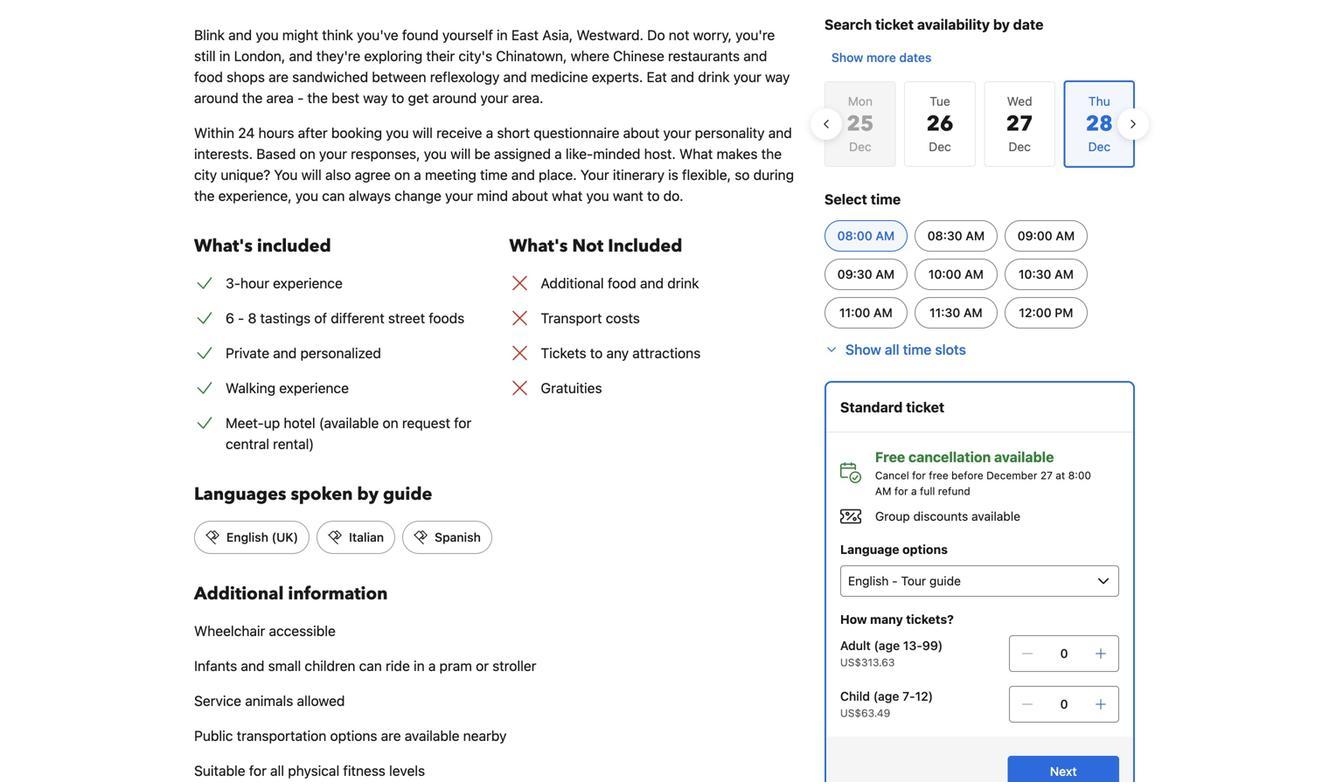 Task type: vqa. For each thing, say whether or not it's contained in the screenshot.
second 9 from the left
no



Task type: locate. For each thing, give the bounding box(es) containing it.
7-
[[903, 690, 916, 704]]

us$63.49
[[841, 708, 891, 720]]

2 what's from the left
[[510, 234, 568, 259]]

(age inside adult (age 13-99) us$313.63
[[874, 639, 900, 653]]

09:00
[[1018, 229, 1053, 243]]

1 horizontal spatial dec
[[929, 140, 952, 154]]

show down the 11:00 am
[[846, 342, 882, 358]]

0 vertical spatial on
[[300, 146, 316, 162]]

0 vertical spatial additional
[[541, 275, 604, 292]]

italian
[[349, 531, 384, 545]]

available down december
[[972, 510, 1021, 524]]

ticket for search
[[876, 16, 914, 33]]

in left east
[[497, 27, 508, 43]]

0 horizontal spatial all
[[270, 763, 284, 780]]

experience,
[[218, 188, 292, 204]]

1 vertical spatial additional
[[194, 583, 284, 607]]

a up the be
[[486, 125, 494, 141]]

1 vertical spatial are
[[381, 728, 401, 745]]

time inside within 24 hours after booking you will receive a short questionnaire about your personality and interests. based on your responses, you will be assigned a like-minded host. what makes the city unique? you will also agree on a meeting time and place. your itinerary is flexible, so during the experience, you can always change your mind about what you want to do.
[[480, 167, 508, 183]]

2 horizontal spatial will
[[451, 146, 471, 162]]

meet-
[[226, 415, 264, 432]]

in right ride
[[414, 658, 425, 675]]

street
[[388, 310, 425, 327]]

0 horizontal spatial dec
[[850, 140, 872, 154]]

time up mind
[[480, 167, 508, 183]]

think
[[322, 27, 353, 43]]

1 horizontal spatial time
[[871, 191, 901, 208]]

dec for 26
[[929, 140, 952, 154]]

0 vertical spatial 27
[[1007, 110, 1034, 139]]

agree
[[355, 167, 391, 183]]

found
[[402, 27, 439, 43]]

0 horizontal spatial 27
[[1007, 110, 1034, 139]]

27 left at
[[1041, 470, 1053, 482]]

dec inside the tue 26 dec
[[929, 140, 952, 154]]

ticket right standard
[[906, 399, 945, 416]]

for down cancel
[[895, 486, 909, 498]]

2 horizontal spatial dec
[[1009, 140, 1031, 154]]

region containing 25
[[811, 73, 1149, 175]]

wheelchair accessible
[[194, 623, 336, 640]]

0 vertical spatial show
[[832, 50, 864, 65]]

3 dec from the left
[[1009, 140, 1031, 154]]

am right 08:00
[[876, 229, 895, 243]]

1 horizontal spatial what's
[[510, 234, 568, 259]]

available
[[995, 449, 1055, 466], [972, 510, 1021, 524], [405, 728, 460, 745]]

tue 26 dec
[[927, 94, 954, 154]]

tickets
[[541, 345, 587, 362]]

about up host.
[[623, 125, 660, 141]]

place.
[[539, 167, 577, 183]]

1 horizontal spatial 27
[[1041, 470, 1053, 482]]

to
[[392, 90, 404, 106], [647, 188, 660, 204], [590, 345, 603, 362]]

adult (age 13-99) us$313.63
[[841, 639, 943, 669]]

options
[[903, 543, 948, 557], [330, 728, 377, 745]]

1 horizontal spatial about
[[623, 125, 660, 141]]

wheelchair
[[194, 623, 265, 640]]

0 horizontal spatial time
[[480, 167, 508, 183]]

experience down private and personalized
[[279, 380, 349, 397]]

0 vertical spatial time
[[480, 167, 508, 183]]

0 horizontal spatial what's
[[194, 234, 253, 259]]

next
[[1051, 765, 1077, 779]]

additional for additional information
[[194, 583, 284, 607]]

0 vertical spatial can
[[322, 188, 345, 204]]

0 horizontal spatial to
[[392, 90, 404, 106]]

transport costs
[[541, 310, 640, 327]]

am down cancel
[[876, 486, 892, 498]]

can down also
[[322, 188, 345, 204]]

0 vertical spatial drink
[[698, 69, 730, 85]]

up
[[264, 415, 280, 432]]

time right select
[[871, 191, 901, 208]]

1 0 from the top
[[1061, 647, 1069, 661]]

27 down "wed"
[[1007, 110, 1034, 139]]

by left 'guide'
[[357, 483, 379, 507]]

0 horizontal spatial in
[[219, 48, 230, 64]]

tastings
[[260, 310, 311, 327]]

available inside free cancellation available cancel for free before december 27 at 8:00 am for a full refund
[[995, 449, 1055, 466]]

about down place.
[[512, 188, 548, 204]]

experts.
[[592, 69, 643, 85]]

you up responses,
[[386, 125, 409, 141]]

group discounts available
[[876, 510, 1021, 524]]

food up costs
[[608, 275, 637, 292]]

1 vertical spatial drink
[[668, 275, 699, 292]]

additional for additional food and drink
[[541, 275, 604, 292]]

what's left not
[[510, 234, 568, 259]]

on down after
[[300, 146, 316, 162]]

your down you're
[[734, 69, 762, 85]]

on left request
[[383, 415, 399, 432]]

show all time slots button
[[825, 339, 967, 360]]

additional information
[[194, 583, 388, 607]]

1 horizontal spatial around
[[433, 90, 477, 106]]

3-hour experience
[[226, 275, 343, 292]]

0 horizontal spatial options
[[330, 728, 377, 745]]

show down search in the right top of the page
[[832, 50, 864, 65]]

0 vertical spatial to
[[392, 90, 404, 106]]

0 vertical spatial options
[[903, 543, 948, 557]]

1 horizontal spatial in
[[414, 658, 425, 675]]

are inside blink and you might think you've found yourself in east asia, westward. do not worry, you're still in london, and they're exploring their city's chinatown, where chinese restaurants and food shops are sandwiched between reflexology and medicine experts. eat and drink your way around the area - the best way to get around your area.
[[269, 69, 289, 85]]

region
[[811, 73, 1149, 175]]

dec down '26'
[[929, 140, 952, 154]]

additional
[[541, 275, 604, 292], [194, 583, 284, 607]]

your down the meeting
[[445, 188, 473, 204]]

to inside blink and you might think you've found yourself in east asia, westward. do not worry, you're still in london, and they're exploring their city's chinatown, where chinese restaurants and food shops are sandwiched between reflexology and medicine experts. eat and drink your way around the area - the best way to get around your area.
[[392, 90, 404, 106]]

slots
[[935, 342, 967, 358]]

you down your
[[587, 188, 610, 204]]

09:00 am
[[1018, 229, 1075, 243]]

available up levels
[[405, 728, 460, 745]]

experience up of
[[273, 275, 343, 292]]

time inside button
[[903, 342, 932, 358]]

itinerary
[[613, 167, 665, 183]]

to left do. on the top
[[647, 188, 660, 204]]

am inside free cancellation available cancel for free before december 27 at 8:00 am for a full refund
[[876, 486, 892, 498]]

dec down "wed"
[[1009, 140, 1031, 154]]

can
[[322, 188, 345, 204], [359, 658, 382, 675]]

0 vertical spatial available
[[995, 449, 1055, 466]]

makes
[[717, 146, 758, 162]]

mon
[[848, 94, 873, 108]]

2 around from the left
[[433, 90, 477, 106]]

show inside button
[[846, 342, 882, 358]]

1 what's from the left
[[194, 234, 253, 259]]

are up levels
[[381, 728, 401, 745]]

- right area
[[298, 90, 304, 106]]

1 vertical spatial can
[[359, 658, 382, 675]]

all down transportation
[[270, 763, 284, 780]]

by left 'date'
[[994, 16, 1010, 33]]

children
[[305, 658, 356, 675]]

options up fitness
[[330, 728, 377, 745]]

additional up the transport
[[541, 275, 604, 292]]

interests.
[[194, 146, 253, 162]]

within
[[194, 125, 235, 141]]

1 vertical spatial 0
[[1061, 698, 1069, 712]]

1 vertical spatial will
[[451, 146, 471, 162]]

way right 'best'
[[363, 90, 388, 106]]

0 horizontal spatial additional
[[194, 583, 284, 607]]

am right the 10:00
[[965, 267, 984, 282]]

by
[[994, 16, 1010, 33], [357, 483, 379, 507]]

0 horizontal spatial are
[[269, 69, 289, 85]]

around up within
[[194, 90, 239, 106]]

1 vertical spatial about
[[512, 188, 548, 204]]

0 horizontal spatial can
[[322, 188, 345, 204]]

am right "09:00"
[[1056, 229, 1075, 243]]

am right 11:30
[[964, 306, 983, 320]]

available for cancellation
[[995, 449, 1055, 466]]

personality
[[695, 125, 765, 141]]

1 horizontal spatial are
[[381, 728, 401, 745]]

drink down "included"
[[668, 275, 699, 292]]

1 vertical spatial options
[[330, 728, 377, 745]]

a left pram
[[429, 658, 436, 675]]

ticket for standard
[[906, 399, 945, 416]]

12:00
[[1019, 306, 1052, 320]]

of
[[314, 310, 327, 327]]

0 vertical spatial food
[[194, 69, 223, 85]]

1 vertical spatial time
[[871, 191, 901, 208]]

for
[[454, 415, 472, 432], [913, 470, 926, 482], [895, 486, 909, 498], [249, 763, 267, 780]]

for right request
[[454, 415, 472, 432]]

am right 10:30
[[1055, 267, 1074, 282]]

the up during
[[762, 146, 782, 162]]

1 vertical spatial way
[[363, 90, 388, 106]]

in right still
[[219, 48, 230, 64]]

you up london,
[[256, 27, 279, 43]]

and down might
[[289, 48, 313, 64]]

am for 11:00 am
[[874, 306, 893, 320]]

many
[[871, 613, 903, 627]]

dec down the 25
[[850, 140, 872, 154]]

dec inside wed 27 dec
[[1009, 140, 1031, 154]]

10:30
[[1019, 267, 1052, 282]]

2 vertical spatial on
[[383, 415, 399, 432]]

2 horizontal spatial time
[[903, 342, 932, 358]]

(age left the 7-
[[874, 690, 900, 704]]

dec inside the mon 25 dec
[[850, 140, 872, 154]]

0 vertical spatial ticket
[[876, 16, 914, 33]]

get
[[408, 90, 429, 106]]

will right you
[[301, 167, 322, 183]]

and
[[228, 27, 252, 43], [289, 48, 313, 64], [744, 48, 768, 64], [504, 69, 527, 85], [671, 69, 695, 85], [769, 125, 792, 141], [512, 167, 535, 183], [640, 275, 664, 292], [273, 345, 297, 362], [241, 658, 265, 675]]

additional up wheelchair
[[194, 583, 284, 607]]

1 horizontal spatial additional
[[541, 275, 604, 292]]

1 vertical spatial available
[[972, 510, 1021, 524]]

still
[[194, 48, 216, 64]]

around down the reflexology
[[433, 90, 477, 106]]

and down assigned on the left of page
[[512, 167, 535, 183]]

1 horizontal spatial by
[[994, 16, 1010, 33]]

what's up 3-
[[194, 234, 253, 259]]

you've
[[357, 27, 399, 43]]

am for 10:30 am
[[1055, 267, 1074, 282]]

hotel
[[284, 415, 315, 432]]

and down "included"
[[640, 275, 664, 292]]

guide
[[383, 483, 433, 507]]

1 horizontal spatial will
[[413, 125, 433, 141]]

show inside button
[[832, 50, 864, 65]]

2 0 from the top
[[1061, 698, 1069, 712]]

08:00
[[838, 229, 873, 243]]

show more dates button
[[825, 42, 939, 73]]

6
[[226, 310, 234, 327]]

27 inside region
[[1007, 110, 1034, 139]]

1 vertical spatial show
[[846, 342, 882, 358]]

at
[[1056, 470, 1066, 482]]

26
[[927, 110, 954, 139]]

am for 08:00 am
[[876, 229, 895, 243]]

1 horizontal spatial food
[[608, 275, 637, 292]]

1 horizontal spatial way
[[765, 69, 790, 85]]

december
[[987, 470, 1038, 482]]

0 horizontal spatial -
[[238, 310, 244, 327]]

food down still
[[194, 69, 223, 85]]

2 vertical spatial will
[[301, 167, 322, 183]]

- right 6
[[238, 310, 244, 327]]

1 horizontal spatial all
[[885, 342, 900, 358]]

all down the 11:00 am
[[885, 342, 900, 358]]

2 dec from the left
[[929, 140, 952, 154]]

0 horizontal spatial food
[[194, 69, 223, 85]]

all
[[885, 342, 900, 358], [270, 763, 284, 780]]

2 vertical spatial time
[[903, 342, 932, 358]]

westward.
[[577, 27, 644, 43]]

drink
[[698, 69, 730, 85], [668, 275, 699, 292]]

time left slots
[[903, 342, 932, 358]]

what's for what's not included
[[510, 234, 568, 259]]

1 horizontal spatial options
[[903, 543, 948, 557]]

a up place.
[[555, 146, 562, 162]]

08:00 am
[[838, 229, 895, 243]]

2 vertical spatial available
[[405, 728, 460, 745]]

on up change
[[394, 167, 410, 183]]

am right the 09:30
[[876, 267, 895, 282]]

physical
[[288, 763, 340, 780]]

mind
[[477, 188, 508, 204]]

1 vertical spatial to
[[647, 188, 660, 204]]

10:00 am
[[929, 267, 984, 282]]

1 vertical spatial 27
[[1041, 470, 1053, 482]]

0 horizontal spatial around
[[194, 90, 239, 106]]

can left ride
[[359, 658, 382, 675]]

area
[[266, 90, 294, 106]]

0 vertical spatial about
[[623, 125, 660, 141]]

0 vertical spatial 0
[[1061, 647, 1069, 661]]

medicine
[[531, 69, 588, 85]]

0 vertical spatial are
[[269, 69, 289, 85]]

am for 09:00 am
[[1056, 229, 1075, 243]]

0 vertical spatial (age
[[874, 639, 900, 653]]

27 inside free cancellation available cancel for free before december 27 at 8:00 am for a full refund
[[1041, 470, 1053, 482]]

show all time slots
[[846, 342, 967, 358]]

and up during
[[769, 125, 792, 141]]

2 vertical spatial to
[[590, 345, 603, 362]]

to left any
[[590, 345, 603, 362]]

0 for adult (age 13-99)
[[1061, 647, 1069, 661]]

will down get
[[413, 125, 433, 141]]

2 horizontal spatial to
[[647, 188, 660, 204]]

0 horizontal spatial way
[[363, 90, 388, 106]]

(age inside child (age 7-12) us$63.49
[[874, 690, 900, 704]]

drink down restaurants
[[698, 69, 730, 85]]

east
[[512, 27, 539, 43]]

a up change
[[414, 167, 422, 183]]

to left get
[[392, 90, 404, 106]]

ticket up 'show more dates'
[[876, 16, 914, 33]]

languages spoken by guide
[[194, 483, 433, 507]]

show for show all time slots
[[846, 342, 882, 358]]

are up area
[[269, 69, 289, 85]]

your up host.
[[664, 125, 692, 141]]

2 vertical spatial in
[[414, 658, 425, 675]]

will down receive
[[451, 146, 471, 162]]

1 vertical spatial ticket
[[906, 399, 945, 416]]

pram
[[440, 658, 472, 675]]

(age
[[874, 639, 900, 653], [874, 690, 900, 704]]

(available
[[319, 415, 379, 432]]

1 vertical spatial food
[[608, 275, 637, 292]]

(age up us$313.63
[[874, 639, 900, 653]]

child (age 7-12) us$63.49
[[841, 690, 934, 720]]

am right '08:30'
[[966, 229, 985, 243]]

gratuities
[[541, 380, 602, 397]]

0 vertical spatial all
[[885, 342, 900, 358]]

language options
[[841, 543, 948, 557]]

am right 11:00 on the top right of the page
[[874, 306, 893, 320]]

sandwiched
[[292, 69, 368, 85]]

way down you're
[[765, 69, 790, 85]]

options down the discounts
[[903, 543, 948, 557]]

1 vertical spatial (age
[[874, 690, 900, 704]]

0 vertical spatial -
[[298, 90, 304, 106]]

08:30
[[928, 229, 963, 243]]

for inside meet-up hotel (available on request for central rental)
[[454, 415, 472, 432]]

personalized
[[300, 345, 381, 362]]

available up december
[[995, 449, 1055, 466]]

am for 08:30 am
[[966, 229, 985, 243]]

a left full
[[912, 486, 917, 498]]

allowed
[[297, 693, 345, 710]]

1 vertical spatial by
[[357, 483, 379, 507]]

0 vertical spatial in
[[497, 27, 508, 43]]

1 horizontal spatial -
[[298, 90, 304, 106]]

1 dec from the left
[[850, 140, 872, 154]]

city's
[[459, 48, 493, 64]]



Task type: describe. For each thing, give the bounding box(es) containing it.
us$313.63
[[841, 657, 895, 669]]

date
[[1014, 16, 1044, 33]]

24
[[238, 125, 255, 141]]

you're
[[736, 27, 775, 43]]

how many tickets?
[[841, 613, 954, 627]]

dec for 25
[[850, 140, 872, 154]]

the down shops
[[242, 90, 263, 106]]

language
[[841, 543, 900, 557]]

your
[[581, 167, 609, 183]]

infants
[[194, 658, 237, 675]]

flexible,
[[682, 167, 731, 183]]

2 horizontal spatial in
[[497, 27, 508, 43]]

minded
[[593, 146, 641, 162]]

0 vertical spatial experience
[[273, 275, 343, 292]]

london,
[[234, 48, 285, 64]]

costs
[[606, 310, 640, 327]]

you
[[274, 167, 298, 183]]

all inside button
[[885, 342, 900, 358]]

spoken
[[291, 483, 353, 507]]

show for show more dates
[[832, 50, 864, 65]]

always
[[349, 188, 391, 204]]

and left the small
[[241, 658, 265, 675]]

11:30 am
[[930, 306, 983, 320]]

group
[[876, 510, 910, 524]]

8
[[248, 310, 257, 327]]

not
[[572, 234, 604, 259]]

wed
[[1007, 94, 1033, 108]]

for right "suitable"
[[249, 763, 267, 780]]

the down city
[[194, 188, 215, 204]]

so
[[735, 167, 750, 183]]

included
[[257, 234, 331, 259]]

meeting
[[425, 167, 477, 183]]

nearby
[[463, 728, 507, 745]]

a inside free cancellation available cancel for free before december 27 at 8:00 am for a full refund
[[912, 486, 917, 498]]

search ticket availability by date
[[825, 16, 1044, 33]]

public
[[194, 728, 233, 745]]

the down sandwiched at the left top
[[308, 90, 328, 106]]

on inside meet-up hotel (available on request for central rental)
[[383, 415, 399, 432]]

am for 11:30 am
[[964, 306, 983, 320]]

09:30 am
[[838, 267, 895, 282]]

want
[[613, 188, 644, 204]]

animals
[[245, 693, 293, 710]]

free
[[876, 449, 906, 466]]

(age for child
[[874, 690, 900, 704]]

or
[[476, 658, 489, 675]]

1 vertical spatial experience
[[279, 380, 349, 397]]

11:00 am
[[840, 306, 893, 320]]

1 horizontal spatial to
[[590, 345, 603, 362]]

what's for what's included
[[194, 234, 253, 259]]

tue
[[930, 94, 951, 108]]

for up full
[[913, 470, 926, 482]]

cancel
[[876, 470, 910, 482]]

accessible
[[269, 623, 336, 640]]

receive
[[437, 125, 482, 141]]

am for 09:30 am
[[876, 267, 895, 282]]

change
[[395, 188, 442, 204]]

and up "area."
[[504, 69, 527, 85]]

09:30
[[838, 267, 873, 282]]

0 vertical spatial way
[[765, 69, 790, 85]]

- inside blink and you might think you've found yourself in east asia, westward. do not worry, you're still in london, and they're exploring their city's chinatown, where chinese restaurants and food shops are sandwiched between reflexology and medicine experts. eat and drink your way around the area - the best way to get around your area.
[[298, 90, 304, 106]]

public transportation options are available nearby
[[194, 728, 507, 745]]

what's included
[[194, 234, 331, 259]]

information
[[288, 583, 388, 607]]

your left "area."
[[481, 90, 509, 106]]

after
[[298, 125, 328, 141]]

1 vertical spatial all
[[270, 763, 284, 780]]

12)
[[916, 690, 934, 704]]

reflexology
[[430, 69, 500, 85]]

where
[[571, 48, 610, 64]]

your up also
[[319, 146, 347, 162]]

free cancellation available cancel for free before december 27 at 8:00 am for a full refund
[[876, 449, 1092, 498]]

infants and small children can ride in a pram or stroller
[[194, 658, 537, 675]]

show more dates
[[832, 50, 932, 65]]

any
[[607, 345, 629, 362]]

and right 'eat'
[[671, 69, 695, 85]]

and up london,
[[228, 27, 252, 43]]

free
[[929, 470, 949, 482]]

what
[[680, 146, 713, 162]]

you down you
[[296, 188, 319, 204]]

0 horizontal spatial will
[[301, 167, 322, 183]]

0 vertical spatial by
[[994, 16, 1010, 33]]

0 horizontal spatial about
[[512, 188, 548, 204]]

1 vertical spatial -
[[238, 310, 244, 327]]

search
[[825, 16, 872, 33]]

included
[[608, 234, 683, 259]]

blink and you might think you've found yourself in east asia, westward. do not worry, you're still in london, and they're exploring their city's chinatown, where chinese restaurants and food shops are sandwiched between reflexology and medicine experts. eat and drink your way around the area - the best way to get around your area.
[[194, 27, 790, 106]]

to inside within 24 hours after booking you will receive a short questionnaire about your personality and interests. based on your responses, you will be assigned a like-minded host. what makes the city unique? you will also agree on a meeting time and place. your itinerary is flexible, so during the experience, you can always change your mind about what you want to do.
[[647, 188, 660, 204]]

0 vertical spatial will
[[413, 125, 433, 141]]

english (uk)
[[227, 531, 298, 545]]

am for 10:00 am
[[965, 267, 984, 282]]

questionnaire
[[534, 125, 620, 141]]

you up the meeting
[[424, 146, 447, 162]]

booking
[[331, 125, 382, 141]]

assigned
[[494, 146, 551, 162]]

levels
[[389, 763, 425, 780]]

0 for child (age 7-12)
[[1061, 698, 1069, 712]]

what
[[552, 188, 583, 204]]

attractions
[[633, 345, 701, 362]]

tickets to any attractions
[[541, 345, 701, 362]]

between
[[372, 69, 427, 85]]

can inside within 24 hours after booking you will receive a short questionnaire about your personality and interests. based on your responses, you will be assigned a like-minded host. what makes the city unique? you will also agree on a meeting time and place. your itinerary is flexible, so during the experience, you can always change your mind about what you want to do.
[[322, 188, 345, 204]]

1 vertical spatial in
[[219, 48, 230, 64]]

1 around from the left
[[194, 90, 239, 106]]

and down you're
[[744, 48, 768, 64]]

during
[[754, 167, 794, 183]]

foods
[[429, 310, 465, 327]]

select time
[[825, 191, 901, 208]]

08:30 am
[[928, 229, 985, 243]]

dates
[[900, 50, 932, 65]]

wed 27 dec
[[1007, 94, 1034, 154]]

walking
[[226, 380, 276, 397]]

cancellation
[[909, 449, 991, 466]]

1 vertical spatial on
[[394, 167, 410, 183]]

(age for adult
[[874, 639, 900, 653]]

service animals allowed
[[194, 693, 345, 710]]

yourself
[[443, 27, 493, 43]]

25
[[847, 110, 874, 139]]

service
[[194, 693, 241, 710]]

is
[[669, 167, 679, 183]]

1 horizontal spatial can
[[359, 658, 382, 675]]

12:00 pm
[[1019, 306, 1074, 320]]

drink inside blink and you might think you've found yourself in east asia, westward. do not worry, you're still in london, and they're exploring their city's chinatown, where chinese restaurants and food shops are sandwiched between reflexology and medicine experts. eat and drink your way around the area - the best way to get around your area.
[[698, 69, 730, 85]]

available for discounts
[[972, 510, 1021, 524]]

you inside blink and you might think you've found yourself in east asia, westward. do not worry, you're still in london, and they're exploring their city's chinatown, where chinese restaurants and food shops are sandwiched between reflexology and medicine experts. eat and drink your way around the area - the best way to get around your area.
[[256, 27, 279, 43]]

and down tastings
[[273, 345, 297, 362]]

they're
[[316, 48, 361, 64]]

english
[[227, 531, 269, 545]]

stroller
[[493, 658, 537, 675]]

dec for 27
[[1009, 140, 1031, 154]]

food inside blink and you might think you've found yourself in east asia, westward. do not worry, you're still in london, and they're exploring their city's chinatown, where chinese restaurants and food shops are sandwiched between reflexology and medicine experts. eat and drink your way around the area - the best way to get around your area.
[[194, 69, 223, 85]]

city
[[194, 167, 217, 183]]

0 horizontal spatial by
[[357, 483, 379, 507]]



